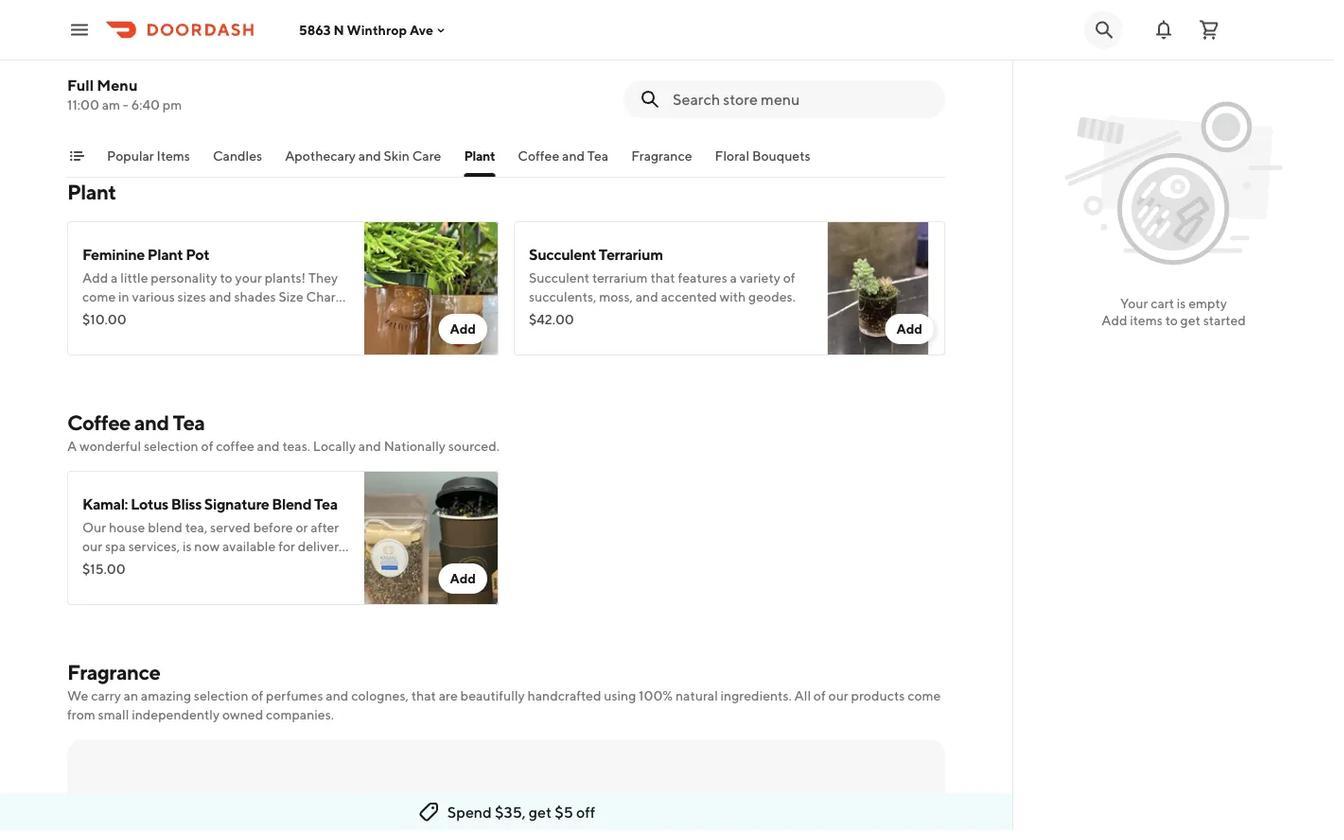 Task type: vqa. For each thing, say whether or not it's contained in the screenshot.
TASTY
no



Task type: describe. For each thing, give the bounding box(es) containing it.
items
[[157, 148, 190, 164]]

ave
[[410, 22, 433, 38]]

250g
[[227, 15, 263, 33]]

coffee and tea a wonderful selection of coffee and teas. locally and nationally sourced.
[[67, 411, 500, 454]]

independently
[[132, 707, 220, 723]]

ingredients.
[[721, 688, 792, 704]]

popular items button
[[107, 147, 190, 177]]

1 horizontal spatial tea
[[314, 495, 338, 513]]

and up wonderful at the left of the page
[[134, 411, 169, 435]]

1 succulent from the top
[[529, 246, 596, 264]]

add button for feminine plant pot
[[439, 314, 487, 344]]

full menu 11:00 am - 6:40 pm
[[67, 76, 182, 113]]

a
[[730, 270, 737, 286]]

spend
[[447, 804, 492, 822]]

$10.00 for feminine
[[82, 312, 127, 327]]

using
[[604, 688, 636, 704]]

$5
[[555, 804, 573, 822]]

nationally
[[384, 439, 446, 454]]

feminine plant pot image
[[364, 221, 499, 356]]

features
[[678, 270, 727, 286]]

your
[[1120, 296, 1148, 311]]

tea for coffee and tea
[[588, 148, 609, 164]]

an
[[124, 688, 138, 704]]

geodes.
[[749, 289, 796, 305]]

is
[[1177, 296, 1186, 311]]

coffee and tea
[[518, 148, 609, 164]]

companies.
[[266, 707, 334, 723]]

to
[[1165, 313, 1178, 328]]

menu
[[97, 76, 138, 94]]

6:40
[[131, 97, 160, 113]]

skin
[[384, 148, 410, 164]]

tea for coffee and tea a wonderful selection of coffee and teas. locally and nationally sourced.
[[173, 411, 205, 435]]

add inside your cart is empty add items to get started
[[1102, 313, 1128, 328]]

petal
[[118, 15, 153, 33]]

feminine
[[82, 246, 145, 264]]

handcrafted
[[528, 688, 601, 704]]

amazing
[[141, 688, 191, 704]]

beautifully
[[460, 688, 525, 704]]

add for feminine plant pot
[[450, 321, 476, 337]]

accented
[[661, 289, 717, 305]]

succulent terrarium succulent terrarium that features a variety of succulents, moss, and accented with geodes. $42.00
[[529, 246, 796, 327]]

spend $35, get $5 off
[[447, 804, 595, 822]]

am
[[102, 97, 120, 113]]

come
[[908, 688, 941, 704]]

$15.00
[[82, 562, 125, 577]]

your cart is empty add items to get started
[[1102, 296, 1246, 328]]

winthrop
[[347, 22, 407, 38]]

selection for coffee and tea
[[144, 439, 198, 454]]

that inside "fragrance we carry an amazing selection of perfumes and colognes, that are beautifully handcrafted using 100% natural ingredients. all of our products come from small independently owned companies."
[[411, 688, 436, 704]]

11:00
[[67, 97, 99, 113]]

products
[[851, 688, 905, 704]]

$10.00 for rose
[[82, 81, 127, 97]]

a
[[67, 439, 77, 454]]

all
[[794, 688, 811, 704]]

small
[[98, 707, 129, 723]]

and right locally
[[359, 439, 381, 454]]

cart
[[1151, 296, 1174, 311]]

sourced.
[[448, 439, 500, 454]]

floral
[[715, 148, 750, 164]]

and inside button
[[562, 148, 585, 164]]

floral bouquets
[[715, 148, 811, 164]]

2 succulent from the top
[[529, 270, 590, 286]]

terrarium
[[599, 246, 663, 264]]

apothecary and skin care button
[[285, 147, 441, 177]]

bar
[[192, 15, 215, 33]]

add button for succulent terrarium
[[885, 314, 934, 344]]

candles
[[213, 148, 262, 164]]

lotus
[[131, 495, 168, 513]]

full
[[67, 76, 94, 94]]

with
[[720, 289, 746, 305]]

apothecary and skin care
[[285, 148, 441, 164]]

kamal: lotus bliss signature blend tea
[[82, 495, 338, 513]]

apothecary
[[285, 148, 356, 164]]

coffee and tea button
[[518, 147, 609, 177]]

rose
[[82, 15, 116, 33]]

fragrance for fragrance we carry an amazing selection of perfumes and colognes, that are beautifully handcrafted using 100% natural ingredients. all of our products come from small independently owned companies.
[[67, 661, 160, 685]]

we
[[67, 688, 88, 704]]

colognes,
[[351, 688, 409, 704]]

bouquets
[[752, 148, 811, 164]]

pot
[[186, 246, 209, 264]]

show menu categories image
[[69, 149, 84, 164]]

kamal: lotus bliss signature blend tea image
[[364, 471, 499, 606]]

- for bar
[[218, 15, 224, 33]]

from
[[67, 707, 95, 723]]

carry
[[91, 688, 121, 704]]

feminine plant pot
[[82, 246, 209, 264]]



Task type: locate. For each thing, give the bounding box(es) containing it.
variety
[[740, 270, 781, 286]]

2 vertical spatial plant
[[147, 246, 183, 264]]

1 horizontal spatial -
[[218, 15, 224, 33]]

our
[[828, 688, 849, 704]]

moss,
[[599, 289, 633, 305]]

floral bouquets button
[[715, 147, 811, 177]]

1 vertical spatial get
[[529, 804, 552, 822]]

0 vertical spatial -
[[218, 15, 224, 33]]

1 $10.00 from the top
[[82, 81, 127, 97]]

perfumes
[[266, 688, 323, 704]]

fragrance for fragrance
[[631, 148, 692, 164]]

0 vertical spatial $10.00
[[82, 81, 127, 97]]

tea inside button
[[588, 148, 609, 164]]

of inside succulent terrarium succulent terrarium that features a variety of succulents, moss, and accented with geodes. $42.00
[[783, 270, 795, 286]]

items
[[1130, 313, 1163, 328]]

plant
[[464, 148, 495, 164], [67, 180, 116, 204], [147, 246, 183, 264]]

0 vertical spatial selection
[[144, 439, 198, 454]]

and left skin
[[358, 148, 381, 164]]

$35,
[[495, 804, 526, 822]]

of right all
[[814, 688, 826, 704]]

open menu image
[[68, 18, 91, 41]]

blend
[[272, 495, 311, 513]]

that
[[650, 270, 675, 286], [411, 688, 436, 704]]

0 horizontal spatial coffee
[[67, 411, 131, 435]]

Item Search search field
[[673, 89, 930, 110]]

0 horizontal spatial tea
[[173, 411, 205, 435]]

get inside your cart is empty add items to get started
[[1181, 313, 1201, 328]]

$42.00
[[529, 312, 574, 327]]

$10.00 up am
[[82, 81, 127, 97]]

signature
[[204, 495, 269, 513]]

coffee for coffee and tea
[[518, 148, 560, 164]]

rose petal soap bar - 250g image
[[364, 0, 499, 125]]

pm
[[163, 97, 182, 113]]

1 vertical spatial plant
[[67, 180, 116, 204]]

wonderful
[[80, 439, 141, 454]]

that left are
[[411, 688, 436, 704]]

terrarium
[[592, 270, 648, 286]]

succulent terrarium image
[[811, 221, 945, 356]]

selection
[[144, 439, 198, 454], [194, 688, 248, 704]]

of inside coffee and tea a wonderful selection of coffee and teas. locally and nationally sourced.
[[201, 439, 213, 454]]

1 horizontal spatial plant
[[147, 246, 183, 264]]

tea left fragrance button
[[588, 148, 609, 164]]

1 horizontal spatial coffee
[[518, 148, 560, 164]]

0 horizontal spatial that
[[411, 688, 436, 704]]

care
[[412, 148, 441, 164]]

1 vertical spatial coffee
[[67, 411, 131, 435]]

selection up bliss
[[144, 439, 198, 454]]

soap
[[156, 15, 190, 33]]

are
[[439, 688, 458, 704]]

plant right care
[[464, 148, 495, 164]]

and left fragrance button
[[562, 148, 585, 164]]

0 horizontal spatial get
[[529, 804, 552, 822]]

add button for kamal: lotus bliss signature blend tea
[[439, 564, 487, 594]]

and right moss,
[[636, 289, 658, 305]]

teas.
[[282, 439, 310, 454]]

fragrance we carry an amazing selection of perfumes and colognes, that are beautifully handcrafted using 100% natural ingredients. all of our products come from small independently owned companies.
[[67, 661, 941, 723]]

0 vertical spatial plant
[[464, 148, 495, 164]]

1 vertical spatial succulent
[[529, 270, 590, 286]]

coffee for coffee and tea a wonderful selection of coffee and teas. locally and nationally sourced.
[[67, 411, 131, 435]]

popular
[[107, 148, 154, 164]]

selection up 'owned'
[[194, 688, 248, 704]]

selection for fragrance
[[194, 688, 248, 704]]

popular items
[[107, 148, 190, 164]]

selection inside "fragrance we carry an amazing selection of perfumes and colognes, that are beautifully handcrafted using 100% natural ingredients. all of our products come from small independently owned companies."
[[194, 688, 248, 704]]

2 horizontal spatial tea
[[588, 148, 609, 164]]

and inside button
[[358, 148, 381, 164]]

tea up bliss
[[173, 411, 205, 435]]

selection inside coffee and tea a wonderful selection of coffee and teas. locally and nationally sourced.
[[144, 439, 198, 454]]

of left "coffee"
[[201, 439, 213, 454]]

tea
[[588, 148, 609, 164], [173, 411, 205, 435], [314, 495, 338, 513]]

empty
[[1189, 296, 1227, 311]]

5863
[[299, 22, 331, 38]]

0 vertical spatial fragrance
[[631, 148, 692, 164]]

owned
[[222, 707, 263, 723]]

plant down show menu categories image
[[67, 180, 116, 204]]

n
[[334, 22, 344, 38]]

1 vertical spatial -
[[123, 97, 129, 113]]

and inside "fragrance we carry an amazing selection of perfumes and colognes, that are beautifully handcrafted using 100% natural ingredients. all of our products come from small independently owned companies."
[[326, 688, 349, 704]]

get left $5
[[529, 804, 552, 822]]

0 vertical spatial succulent
[[529, 246, 596, 264]]

locally
[[313, 439, 356, 454]]

off
[[576, 804, 595, 822]]

natural
[[676, 688, 718, 704]]

5863 n winthrop ave
[[299, 22, 433, 38]]

notification bell image
[[1153, 18, 1175, 41]]

0 vertical spatial that
[[650, 270, 675, 286]]

0 vertical spatial get
[[1181, 313, 1201, 328]]

1 vertical spatial fragrance
[[67, 661, 160, 685]]

1 vertical spatial $10.00
[[82, 312, 127, 327]]

fragrance
[[631, 148, 692, 164], [67, 661, 160, 685]]

2 vertical spatial tea
[[314, 495, 338, 513]]

0 vertical spatial coffee
[[518, 148, 560, 164]]

add for succulent terrarium
[[897, 321, 923, 337]]

5863 n winthrop ave button
[[299, 22, 449, 38]]

tea inside coffee and tea a wonderful selection of coffee and teas. locally and nationally sourced.
[[173, 411, 205, 435]]

candles button
[[213, 147, 262, 177]]

coffee
[[216, 439, 254, 454]]

started
[[1203, 313, 1246, 328]]

tea right blend
[[314, 495, 338, 513]]

succulents,
[[529, 289, 597, 305]]

- inside full menu 11:00 am - 6:40 pm
[[123, 97, 129, 113]]

0 horizontal spatial plant
[[67, 180, 116, 204]]

1 vertical spatial tea
[[173, 411, 205, 435]]

1 horizontal spatial that
[[650, 270, 675, 286]]

0 horizontal spatial fragrance
[[67, 661, 160, 685]]

0 items, open order cart image
[[1198, 18, 1221, 41]]

fragrance inside "fragrance we carry an amazing selection of perfumes and colognes, that are beautifully handcrafted using 100% natural ingredients. all of our products come from small independently owned companies."
[[67, 661, 160, 685]]

succulent
[[529, 246, 596, 264], [529, 270, 590, 286]]

add button
[[439, 314, 487, 344], [885, 314, 934, 344], [439, 564, 487, 594]]

0 horizontal spatial -
[[123, 97, 129, 113]]

coffee
[[518, 148, 560, 164], [67, 411, 131, 435]]

and inside succulent terrarium succulent terrarium that features a variety of succulents, moss, and accented with geodes. $42.00
[[636, 289, 658, 305]]

-
[[218, 15, 224, 33], [123, 97, 129, 113]]

100%
[[639, 688, 673, 704]]

0 vertical spatial tea
[[588, 148, 609, 164]]

1 vertical spatial that
[[411, 688, 436, 704]]

1 vertical spatial selection
[[194, 688, 248, 704]]

bliss
[[171, 495, 202, 513]]

add for kamal: lotus bliss signature blend tea
[[450, 571, 476, 587]]

that inside succulent terrarium succulent terrarium that features a variety of succulents, moss, and accented with geodes. $42.00
[[650, 270, 675, 286]]

fragrance left floral
[[631, 148, 692, 164]]

fragrance button
[[631, 147, 692, 177]]

2 horizontal spatial plant
[[464, 148, 495, 164]]

and up companies.
[[326, 688, 349, 704]]

of up 'owned'
[[251, 688, 263, 704]]

- right bar
[[218, 15, 224, 33]]

get right to
[[1181, 313, 1201, 328]]

1 horizontal spatial get
[[1181, 313, 1201, 328]]

- right am
[[123, 97, 129, 113]]

coffee inside coffee and tea a wonderful selection of coffee and teas. locally and nationally sourced.
[[67, 411, 131, 435]]

and left teas.
[[257, 439, 280, 454]]

rose petal soap bar - 250g
[[82, 15, 263, 33]]

$10.00 down feminine
[[82, 312, 127, 327]]

2 $10.00 from the top
[[82, 312, 127, 327]]

kamal:
[[82, 495, 128, 513]]

- for am
[[123, 97, 129, 113]]

1 horizontal spatial fragrance
[[631, 148, 692, 164]]

get
[[1181, 313, 1201, 328], [529, 804, 552, 822]]

plant left the "pot"
[[147, 246, 183, 264]]

add
[[1102, 313, 1128, 328], [450, 321, 476, 337], [897, 321, 923, 337], [450, 571, 476, 587]]

that up accented
[[650, 270, 675, 286]]

fragrance up carry at the left of page
[[67, 661, 160, 685]]

coffee inside button
[[518, 148, 560, 164]]

of up geodes.
[[783, 270, 795, 286]]



